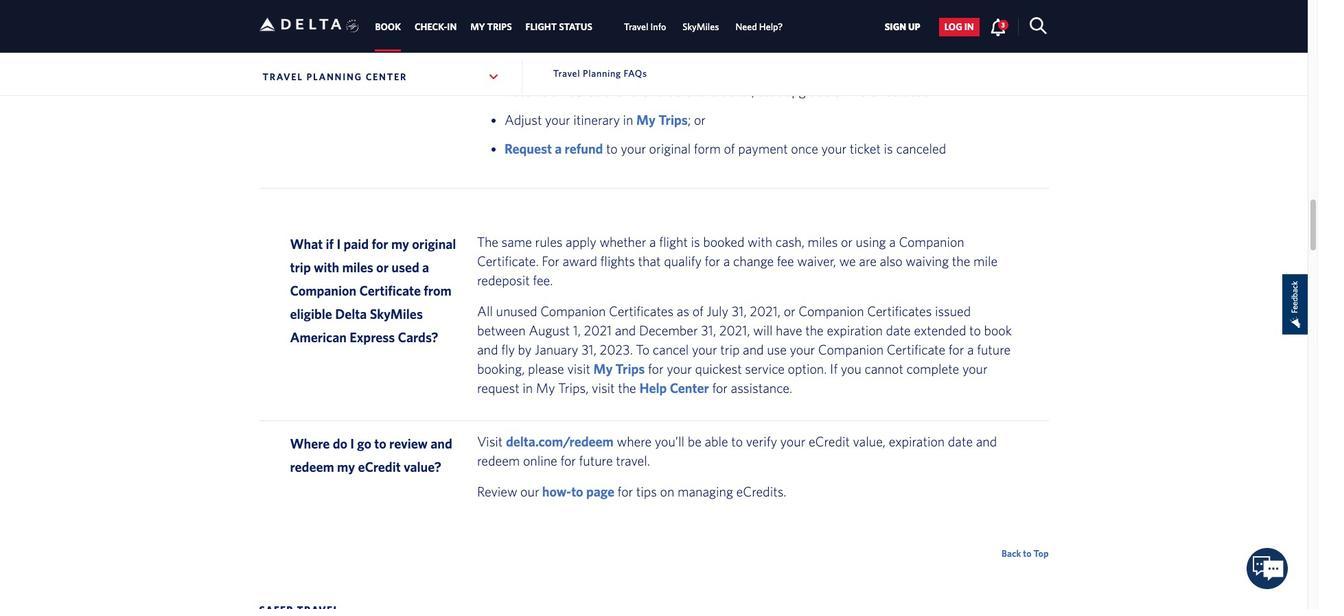 Task type: locate. For each thing, give the bounding box(es) containing it.
redeem inside the 'where do i go to review and redeem my'
[[290, 460, 334, 476]]

travel left the info
[[624, 21, 649, 32]]

for down the faqs
[[612, 83, 628, 99]]

you right option.
[[841, 361, 862, 377]]

1 vertical spatial expiration
[[889, 434, 945, 450]]

2 horizontal spatial ecredit
[[809, 434, 850, 450]]

flight up qualify
[[660, 234, 688, 250]]

online
[[523, 454, 558, 469]]

expiration up option.
[[827, 323, 883, 339]]

refund
[[565, 141, 603, 157]]

my inside what if i paid for my original trip with miles or used a companion certificate from eligible delta skymiles american express cards?
[[392, 236, 409, 252]]

1 horizontal spatial trip
[[721, 342, 740, 358]]

value?
[[404, 460, 442, 476]]

cancel right log
[[964, 31, 1001, 47]]

flight for apply
[[660, 234, 688, 250]]

in
[[965, 22, 974, 33], [623, 112, 634, 128], [523, 381, 533, 397]]

my up used in the left of the page
[[392, 236, 409, 252]]

ecredit down travel planning faqs
[[568, 83, 609, 99]]

used
[[392, 260, 420, 276]]

planning
[[583, 68, 621, 79], [307, 71, 363, 82]]

to your
[[606, 141, 646, 157]]

your right verify
[[781, 434, 806, 450]]

certificate down used in the left of the page
[[360, 283, 421, 299]]

redeem down "visit"
[[477, 454, 520, 469]]

1 horizontal spatial with
[[748, 234, 773, 250]]

up
[[909, 22, 921, 33]]

1 horizontal spatial certificate
[[887, 342, 946, 358]]

skymiles link
[[683, 15, 719, 39]]

help
[[640, 381, 667, 397]]

tab list
[[368, 0, 792, 52]]

my inside for your quickest service option. if you cannot complete your request in my trips, visit the
[[536, 381, 555, 397]]

following
[[793, 50, 844, 66]]

is up qualify
[[691, 234, 700, 250]]

the inside the same rules apply whether a flight is booked with cash, miles or using a companion certificate. for award flights that qualify for a change fee waiver, we are also waiving the mile redeposit fee.
[[953, 254, 971, 269]]

receive an ecredit for the value of the ticket, seat upgrade or preferred seat
[[505, 83, 928, 99]]

is right ticket on the top right
[[884, 141, 894, 157]]

0 horizontal spatial my
[[337, 460, 355, 476]]

tab list containing book
[[368, 0, 792, 52]]

31, down july
[[701, 323, 717, 339]]

back to top link
[[1002, 549, 1049, 560]]

certificate
[[360, 283, 421, 299], [887, 342, 946, 358]]

or inside what if i paid for my original trip with miles or used a companion certificate from eligible delta skymiles american express cards?
[[376, 260, 389, 276]]

my up to your on the top left of page
[[637, 112, 656, 128]]

have up use
[[776, 323, 803, 339]]

1 vertical spatial certificate
[[887, 342, 946, 358]]

quickest
[[695, 361, 742, 377]]

0 horizontal spatial in
[[523, 381, 533, 397]]

2021, down july
[[720, 323, 751, 339]]

on,
[[697, 50, 714, 66]]

1 vertical spatial cannot
[[865, 361, 904, 377]]

apply
[[566, 234, 597, 250]]

2 vertical spatial ecredit
[[358, 460, 401, 476]]

for inside if we cannot find an alternate flight for you and we cancel your ticket, or you choose to cancel the new flight you have been rebooked on, you have the following options:
[[676, 31, 692, 47]]

0 vertical spatial i
[[337, 236, 341, 252]]

i
[[337, 236, 341, 252], [350, 436, 354, 452]]

in up to your on the top left of page
[[623, 112, 634, 128]]

for your quickest service option. if you cannot complete your request in my trips, visit the
[[477, 361, 988, 397]]

0 horizontal spatial skymiles
[[370, 307, 423, 322]]

options:
[[847, 50, 892, 66]]

my
[[392, 236, 409, 252], [337, 460, 355, 476]]

companion up option.
[[819, 342, 884, 358]]

my down please
[[536, 381, 555, 397]]

payment
[[739, 141, 788, 157]]

have
[[581, 50, 608, 66], [741, 50, 768, 66], [776, 323, 803, 339]]

0 horizontal spatial center
[[366, 71, 407, 82]]

0 horizontal spatial cannot
[[508, 31, 547, 47]]

my
[[471, 21, 485, 32]]

by
[[518, 342, 532, 358]]

sign up
[[885, 22, 921, 33]]

1 vertical spatial 31,
[[701, 323, 717, 339]]

0 vertical spatial miles
[[808, 234, 838, 250]]

unused
[[496, 304, 538, 320]]

0 vertical spatial my trips link
[[637, 112, 688, 128]]

for up rebooked
[[676, 31, 692, 47]]

flight up rebooked
[[645, 31, 673, 47]]

visit down "my trips" on the bottom
[[592, 381, 615, 397]]

a right used in the left of the page
[[423, 260, 429, 276]]

1 horizontal spatial center
[[670, 381, 709, 397]]

the down the faqs
[[631, 83, 649, 99]]

2 certificates from the left
[[868, 304, 932, 320]]

0 horizontal spatial date
[[886, 323, 911, 339]]

in down please
[[523, 381, 533, 397]]

if
[[477, 31, 485, 47], [831, 361, 838, 377]]

trips,
[[559, 381, 589, 397]]

1 horizontal spatial in
[[623, 112, 634, 128]]

1 vertical spatial date
[[948, 434, 973, 450]]

companion up 1,
[[541, 304, 606, 320]]

a
[[555, 141, 562, 157], [650, 234, 656, 250], [890, 234, 896, 250], [724, 254, 730, 269], [423, 260, 429, 276], [968, 342, 974, 358]]

have down need help? link
[[741, 50, 768, 66]]

and inside the where you'll be able to verify your ecredit value, expiration date and redeem online for future travel.
[[977, 434, 998, 450]]

of for payment
[[724, 141, 735, 157]]

trip up "quickest"
[[721, 342, 740, 358]]

1 certificates from the left
[[609, 304, 674, 320]]

my trips link
[[637, 112, 688, 128], [594, 361, 645, 377]]

the inside for your quickest service option. if you cannot complete your request in my trips, visit the
[[618, 381, 637, 397]]

to left book
[[970, 323, 981, 339]]

0 horizontal spatial we
[[488, 31, 505, 47]]

0 vertical spatial with
[[748, 234, 773, 250]]

ecredit down the 'go' at the bottom left of the page
[[358, 460, 401, 476]]

miles inside what if i paid for my original trip with miles or used a companion certificate from eligible delta skymiles american express cards?
[[342, 260, 374, 276]]

for inside the where you'll be able to verify your ecredit value, expiration date and redeem online for future travel.
[[561, 454, 576, 469]]

of inside all unused companion certificates as of july 31, 2021, or companion certificates issued between august 1, 2021 and december 31, 2021, will have the expiration date extended to book and fly by january 31, 2023. to cancel your trip and use your companion certificate for a future booking, please visit
[[693, 304, 704, 320]]

1 vertical spatial i
[[350, 436, 354, 452]]

i for do
[[350, 436, 354, 452]]

choose
[[906, 31, 947, 47]]

an right receive on the left top of page
[[551, 83, 565, 99]]

my trips link for whether
[[594, 361, 645, 377]]

0 horizontal spatial travel
[[263, 71, 303, 82]]

certificates up the extended
[[868, 304, 932, 320]]

an right find
[[574, 31, 588, 47]]

value
[[652, 83, 682, 99]]

0 horizontal spatial if
[[477, 31, 485, 47]]

flights
[[601, 254, 635, 269]]

companion up "eligible"
[[290, 283, 357, 299]]

0 horizontal spatial miles
[[342, 260, 374, 276]]

the left new
[[477, 50, 496, 66]]

0 horizontal spatial visit
[[568, 361, 591, 377]]

1 vertical spatial my
[[337, 460, 355, 476]]

where
[[290, 436, 330, 452]]

miles
[[808, 234, 838, 250], [342, 260, 374, 276]]

0 horizontal spatial trip
[[290, 260, 311, 276]]

travel down find
[[554, 68, 581, 79]]

my trips
[[471, 21, 512, 32]]

center
[[366, 71, 407, 82], [670, 381, 709, 397]]

2 vertical spatial in
[[523, 381, 533, 397]]

2 horizontal spatial travel
[[624, 21, 649, 32]]

31, down 2021
[[582, 342, 597, 358]]

certificate inside all unused companion certificates as of july 31, 2021, or companion certificates issued between august 1, 2021 and december 31, 2021, will have the expiration date extended to book and fly by january 31, 2023. to cancel your trip and use your companion certificate for a future booking, please visit
[[887, 342, 946, 358]]

in inside for your quickest service option. if you cannot complete your request in my trips, visit the
[[523, 381, 533, 397]]

if inside for your quickest service option. if you cannot complete your request in my trips, visit the
[[831, 361, 838, 377]]

fee.
[[533, 273, 553, 289]]

for down booked at the top of page
[[705, 254, 721, 269]]

my down the do
[[337, 460, 355, 476]]

the inside all unused companion certificates as of july 31, 2021, or companion certificates issued between august 1, 2021 and december 31, 2021, will have the expiration date extended to book and fly by january 31, 2023. to cancel your trip and use your companion certificate for a future booking, please visit
[[806, 323, 824, 339]]

of for the
[[685, 83, 696, 99]]

delta air lines image
[[259, 3, 342, 46]]

trips down to
[[616, 361, 645, 377]]

1 vertical spatial of
[[724, 141, 735, 157]]

the down help?
[[771, 50, 789, 66]]

certificates
[[609, 304, 674, 320], [868, 304, 932, 320]]

31, right july
[[732, 304, 747, 320]]

0 vertical spatial my
[[392, 236, 409, 252]]

expiration inside all unused companion certificates as of july 31, 2021, or companion certificates issued between august 1, 2021 and december 31, 2021, will have the expiration date extended to book and fly by january 31, 2023. to cancel your trip and use your companion certificate for a future booking, please visit
[[827, 323, 883, 339]]

0 vertical spatial original
[[650, 141, 691, 157]]

0 vertical spatial ticket,
[[830, 31, 864, 47]]

i for if
[[337, 236, 341, 252]]

trips
[[659, 112, 688, 128], [616, 361, 645, 377]]

we left are
[[840, 254, 856, 269]]

0 vertical spatial if
[[477, 31, 485, 47]]

certificate up "complete"
[[887, 342, 946, 358]]

0 vertical spatial certificate
[[360, 283, 421, 299]]

i left the 'go' at the bottom left of the page
[[350, 436, 354, 452]]

ecredit
[[568, 83, 609, 99], [809, 434, 850, 450], [358, 460, 401, 476]]

1 vertical spatial skymiles
[[370, 307, 423, 322]]

1 vertical spatial if
[[831, 361, 838, 377]]

travel down delta air lines image
[[263, 71, 303, 82]]

center down book
[[366, 71, 407, 82]]

or right upgrade
[[834, 83, 846, 99]]

need help?
[[736, 21, 783, 32]]

my trips
[[594, 361, 645, 377]]

0 horizontal spatial ticket,
[[721, 83, 755, 99]]

sign up link
[[880, 18, 926, 36]]

to right choose
[[950, 31, 961, 47]]

planning inside dropdown button
[[307, 71, 363, 82]]

to inside the 'where do i go to review and redeem my'
[[375, 436, 387, 452]]

0 horizontal spatial an
[[551, 83, 565, 99]]

0 vertical spatial my
[[637, 112, 656, 128]]

original down ;
[[650, 141, 691, 157]]

to right the 'go' at the bottom left of the page
[[375, 436, 387, 452]]

i inside the 'where do i go to review and redeem my'
[[350, 436, 354, 452]]

planning down been
[[583, 68, 621, 79]]

1 horizontal spatial if
[[831, 361, 838, 377]]

i inside what if i paid for my original trip with miles or used a companion certificate from eligible delta skymiles american express cards?
[[337, 236, 341, 252]]

1 vertical spatial in
[[623, 112, 634, 128]]

a inside all unused companion certificates as of july 31, 2021, or companion certificates issued between august 1, 2021 and december 31, 2021, will have the expiration date extended to book and fly by january 31, 2023. to cancel your trip and use your companion certificate for a future booking, please visit
[[968, 342, 974, 358]]

1 vertical spatial visit
[[592, 381, 615, 397]]

1 vertical spatial original
[[412, 236, 456, 252]]

or left used in the left of the page
[[376, 260, 389, 276]]

1 horizontal spatial ecredit
[[568, 83, 609, 99]]

1 horizontal spatial certificates
[[868, 304, 932, 320]]

1 horizontal spatial date
[[948, 434, 973, 450]]

with
[[748, 234, 773, 250], [314, 260, 339, 276]]

0 vertical spatial 31,
[[732, 304, 747, 320]]

1 vertical spatial with
[[314, 260, 339, 276]]

assistance.
[[731, 381, 793, 397]]

if left trips
[[477, 31, 485, 47]]

1 horizontal spatial expiration
[[889, 434, 945, 450]]

1 vertical spatial my trips link
[[594, 361, 645, 377]]

ecredit left the value,
[[809, 434, 850, 450]]

0 horizontal spatial redeem
[[290, 460, 334, 476]]

request
[[477, 381, 520, 397]]

travel for travel planning center
[[263, 71, 303, 82]]

0 vertical spatial skymiles
[[683, 21, 719, 32]]

miles inside the same rules apply whether a flight is booked with cash, miles or using a companion certificate. for award flights that qualify for a change fee waiver, we are also waiving the mile redeposit fee.
[[808, 234, 838, 250]]

1 vertical spatial miles
[[342, 260, 374, 276]]

0 vertical spatial date
[[886, 323, 911, 339]]

0 horizontal spatial cancel
[[653, 342, 689, 358]]

check-in
[[415, 21, 457, 32]]

or up use
[[784, 304, 796, 320]]

you'll
[[655, 434, 685, 450]]

1 horizontal spatial visit
[[592, 381, 615, 397]]

2 vertical spatial my
[[536, 381, 555, 397]]

1 horizontal spatial skymiles
[[683, 21, 719, 32]]

skymiles up on,
[[683, 21, 719, 32]]

your
[[802, 31, 827, 47], [545, 112, 571, 128], [822, 141, 847, 157], [692, 342, 718, 358], [790, 342, 815, 358], [667, 361, 692, 377], [963, 361, 988, 377], [781, 434, 806, 450]]

1 horizontal spatial i
[[350, 436, 354, 452]]

if right option.
[[831, 361, 838, 377]]

the down "my trips" on the bottom
[[618, 381, 637, 397]]

2 vertical spatial of
[[693, 304, 704, 320]]

planning down "skyteam" image
[[307, 71, 363, 82]]

your up "quickest"
[[692, 342, 718, 358]]

log
[[945, 22, 963, 33]]

certificates up the december
[[609, 304, 674, 320]]

been
[[611, 50, 639, 66]]

visit
[[568, 361, 591, 377], [592, 381, 615, 397]]

or left using
[[841, 234, 853, 250]]

my inside the 'where do i go to review and redeem my'
[[337, 460, 355, 476]]

extended
[[915, 323, 967, 339]]

cannot left "complete"
[[865, 361, 904, 377]]

0 horizontal spatial original
[[412, 236, 456, 252]]

miles down paid at the left top
[[342, 260, 374, 276]]

2021,
[[750, 304, 781, 320], [720, 323, 751, 339]]

new
[[499, 50, 523, 66]]

skymiles up cards?
[[370, 307, 423, 322]]

have up travel planning faqs
[[581, 50, 608, 66]]

i right if
[[337, 236, 341, 252]]

where do i go to review and redeem my
[[290, 436, 453, 476]]

1 horizontal spatial cancel
[[763, 31, 799, 47]]

an inside if we cannot find an alternate flight for you and we cancel your ticket, or you choose to cancel the new flight you have been rebooked on, you have the following options:
[[574, 31, 588, 47]]

future inside all unused companion certificates as of july 31, 2021, or companion certificates issued between august 1, 2021 and december 31, 2021, will have the expiration date extended to book and fly by january 31, 2023. to cancel your trip and use your companion certificate for a future booking, please visit
[[978, 342, 1011, 358]]

adjust your itinerary in my trips ; or
[[505, 112, 706, 128]]

of right as
[[693, 304, 704, 320]]

as
[[677, 304, 690, 320]]

flight status
[[526, 21, 593, 32]]

a up also
[[890, 234, 896, 250]]

the
[[477, 234, 499, 250]]

for up 'help'
[[648, 361, 664, 377]]

0 horizontal spatial future
[[579, 454, 613, 469]]

eligible
[[290, 307, 332, 322]]

1 horizontal spatial is
[[884, 141, 894, 157]]

we right my
[[488, 31, 505, 47]]

ticket, up options:
[[830, 31, 864, 47]]

top
[[1034, 549, 1049, 560]]

trip
[[290, 260, 311, 276], [721, 342, 740, 358]]

companion up waiving
[[899, 234, 965, 250]]

0 horizontal spatial expiration
[[827, 323, 883, 339]]

travel inside dropdown button
[[263, 71, 303, 82]]

travel for travel planning faqs
[[554, 68, 581, 79]]

ecredit value?
[[358, 460, 442, 476]]

have inside all unused companion certificates as of july 31, 2021, or companion certificates issued between august 1, 2021 and december 31, 2021, will have the expiration date extended to book and fly by january 31, 2023. to cancel your trip and use your companion certificate for a future booking, please visit
[[776, 323, 803, 339]]

1 vertical spatial trip
[[721, 342, 740, 358]]

ticket, left seat
[[721, 83, 755, 99]]

0 vertical spatial trip
[[290, 260, 311, 276]]

future down book
[[978, 342, 1011, 358]]

0 horizontal spatial my
[[536, 381, 555, 397]]

2 horizontal spatial we
[[840, 254, 856, 269]]

or inside if we cannot find an alternate flight for you and we cancel your ticket, or you choose to cancel the new flight you have been rebooked on, you have the following options:
[[868, 31, 879, 47]]

date inside the where you'll be able to verify your ecredit value, expiration date and redeem online for future travel.
[[948, 434, 973, 450]]

with down if
[[314, 260, 339, 276]]

check-in link
[[415, 15, 457, 39]]

1 horizontal spatial travel
[[554, 68, 581, 79]]

for inside what if i paid for my original trip with miles or used a companion certificate from eligible delta skymiles american express cards?
[[372, 236, 389, 252]]

request a refund to your original form of payment once your ticket is canceled
[[505, 141, 947, 157]]

0 horizontal spatial certificates
[[609, 304, 674, 320]]

to
[[950, 31, 961, 47], [970, 323, 981, 339], [732, 434, 743, 450], [375, 436, 387, 452], [572, 484, 584, 500], [1024, 549, 1032, 560]]

1 vertical spatial my
[[594, 361, 613, 377]]

0 horizontal spatial planning
[[307, 71, 363, 82]]

to inside if we cannot find an alternate flight for you and we cancel your ticket, or you choose to cancel the new flight you have been rebooked on, you have the following options:
[[950, 31, 961, 47]]

travel info link
[[624, 15, 666, 39]]

companion down waiver,
[[799, 304, 865, 320]]

flight inside the same rules apply whether a flight is booked with cash, miles or using a companion certificate. for award flights that qualify for a change fee waiver, we are also waiving the mile redeposit fee.
[[660, 234, 688, 250]]

0 vertical spatial center
[[366, 71, 407, 82]]

2 horizontal spatial in
[[965, 22, 974, 33]]

trip inside all unused companion certificates as of july 31, 2021, or companion certificates issued between august 1, 2021 and december 31, 2021, will have the expiration date extended to book and fly by january 31, 2023. to cancel your trip and use your companion certificate for a future booking, please visit
[[721, 342, 740, 358]]

cancel right the need
[[763, 31, 799, 47]]

1 vertical spatial is
[[691, 234, 700, 250]]

2021
[[584, 323, 612, 339]]

rebooked
[[642, 50, 694, 66]]

future
[[978, 342, 1011, 358], [579, 454, 613, 469]]

1 horizontal spatial cannot
[[865, 361, 904, 377]]

seat
[[758, 83, 782, 99]]

trips down value
[[659, 112, 688, 128]]

0 vertical spatial 2021,
[[750, 304, 781, 320]]

flight down find
[[526, 50, 554, 66]]

date inside all unused companion certificates as of july 31, 2021, or companion certificates issued between august 1, 2021 and december 31, 2021, will have the expiration date extended to book and fly by january 31, 2023. to cancel your trip and use your companion certificate for a future booking, please visit
[[886, 323, 911, 339]]

0 vertical spatial in
[[965, 22, 974, 33]]

original up used in the left of the page
[[412, 236, 456, 252]]

of right form
[[724, 141, 735, 157]]

help center for assistance.
[[640, 381, 793, 397]]

travel.
[[616, 454, 650, 469]]

expiration
[[827, 323, 883, 339], [889, 434, 945, 450]]

cannot inside for your quickest service option. if you cannot complete your request in my trips, visit the
[[865, 361, 904, 377]]

miles up waiver,
[[808, 234, 838, 250]]

0 vertical spatial cannot
[[508, 31, 547, 47]]

to inside the where you'll be able to verify your ecredit value, expiration date and redeem online for future travel.
[[732, 434, 743, 450]]

we left help?
[[743, 31, 760, 47]]

1 horizontal spatial 31,
[[701, 323, 717, 339]]

my trips link down 2023.
[[594, 361, 645, 377]]

or
[[868, 31, 879, 47], [834, 83, 846, 99], [694, 112, 706, 128], [841, 234, 853, 250], [376, 260, 389, 276], [784, 304, 796, 320]]



Task type: describe. For each thing, give the bounding box(es) containing it.
you up on,
[[695, 31, 716, 47]]

our
[[521, 484, 540, 500]]

delta.com/redeem
[[506, 434, 614, 450]]

visit inside all unused companion certificates as of july 31, 2021, or companion certificates issued between august 1, 2021 and december 31, 2021, will have the expiration date extended to book and fly by january 31, 2023. to cancel your trip and use your companion certificate for a future booking, please visit
[[568, 361, 591, 377]]

skyteam image
[[346, 5, 359, 48]]

seat
[[903, 83, 928, 99]]

you inside for your quickest service option. if you cannot complete your request in my trips, visit the
[[841, 361, 862, 377]]

mile
[[974, 254, 998, 269]]

2 vertical spatial 31,
[[582, 342, 597, 358]]

3 link
[[990, 18, 1009, 36]]

review
[[389, 436, 428, 452]]

my trips link for the
[[637, 112, 688, 128]]

2 horizontal spatial my
[[637, 112, 656, 128]]

all unused companion certificates as of july 31, 2021, or companion certificates issued between august 1, 2021 and december 31, 2021, will have the expiration date extended to book and fly by january 31, 2023. to cancel your trip and use your companion certificate for a future booking, please visit
[[477, 304, 1012, 377]]

will
[[754, 323, 773, 339]]

waiving
[[906, 254, 949, 269]]

ecredits.
[[737, 484, 787, 500]]

canceled
[[897, 141, 947, 157]]

go
[[357, 436, 372, 452]]

your inside the where you'll be able to verify your ecredit value, expiration date and redeem online for future travel.
[[781, 434, 806, 450]]

cancel inside all unused companion certificates as of july 31, 2021, or companion certificates issued between august 1, 2021 and december 31, 2021, will have the expiration date extended to book and fly by january 31, 2023. to cancel your trip and use your companion certificate for a future booking, please visit
[[653, 342, 689, 358]]

2 horizontal spatial 31,
[[732, 304, 747, 320]]

or right ;
[[694, 112, 706, 128]]

for inside for your quickest service option. if you cannot complete your request in my trips, visit the
[[648, 361, 664, 377]]

1 horizontal spatial original
[[650, 141, 691, 157]]

once
[[792, 141, 819, 157]]

0 vertical spatial trips
[[659, 112, 688, 128]]

if we cannot find an alternate flight for you and we cancel your ticket, or you choose to cancel the new flight you have been rebooked on, you have the following options:
[[477, 31, 1001, 66]]

tips
[[637, 484, 657, 500]]

between
[[477, 323, 526, 339]]

we inside the same rules apply whether a flight is booked with cash, miles or using a companion certificate. for award flights that qualify for a change fee waiver, we are also waiving the mile redeposit fee.
[[840, 254, 856, 269]]

for left 'tips'
[[618, 484, 633, 500]]

0 horizontal spatial ecredit
[[358, 460, 401, 476]]

flight for find
[[645, 31, 673, 47]]

if inside if we cannot find an alternate flight for you and we cancel your ticket, or you choose to cancel the new flight you have been rebooked on, you have the following options:
[[477, 31, 485, 47]]

from
[[424, 283, 452, 299]]

original inside what if i paid for my original trip with miles or used a companion certificate from eligible delta skymiles american express cards?
[[412, 236, 456, 252]]

for inside the same rules apply whether a flight is booked with cash, miles or using a companion certificate. for award flights that qualify for a change fee waiver, we are also waiving the mile redeposit fee.
[[705, 254, 721, 269]]

service
[[745, 361, 785, 377]]

preferred
[[849, 83, 900, 99]]

skymiles inside what if i paid for my original trip with miles or used a companion certificate from eligible delta skymiles american express cards?
[[370, 307, 423, 322]]

managing
[[678, 484, 734, 500]]

the down on,
[[700, 83, 718, 99]]

adjust
[[505, 112, 542, 128]]

december
[[639, 323, 698, 339]]

express
[[350, 330, 395, 346]]

for inside all unused companion certificates as of july 31, 2021, or companion certificates issued between august 1, 2021 and december 31, 2021, will have the expiration date extended to book and fly by january 31, 2023. to cancel your trip and use your companion certificate for a future booking, please visit
[[949, 342, 965, 358]]

travel for travel info
[[624, 21, 649, 32]]

with inside the same rules apply whether a flight is booked with cash, miles or using a companion certificate. for award flights that qualify for a change fee waiver, we are also waiving the mile redeposit fee.
[[748, 234, 773, 250]]

january
[[535, 342, 579, 358]]

where you'll be able to verify your ecredit value, expiration date and redeem online for future travel.
[[477, 434, 998, 469]]

you left up
[[882, 31, 903, 47]]

1 vertical spatial trips
[[616, 361, 645, 377]]

to left page
[[572, 484, 584, 500]]

need help? link
[[736, 15, 783, 39]]

ticket, inside if we cannot find an alternate flight for you and we cancel your ticket, or you choose to cancel the new flight you have been rebooked on, you have the following options:
[[830, 31, 864, 47]]

where
[[617, 434, 652, 450]]

certificate. for
[[477, 254, 560, 269]]

travel planning center
[[263, 71, 407, 82]]

same
[[502, 234, 532, 250]]

verify
[[746, 434, 778, 450]]

visit delta.com/redeem
[[477, 434, 614, 450]]

your up option.
[[790, 342, 815, 358]]

0 horizontal spatial have
[[581, 50, 608, 66]]

qualify
[[664, 254, 702, 269]]

your right "complete"
[[963, 361, 988, 377]]

back to top
[[1002, 549, 1049, 560]]

1,
[[573, 323, 581, 339]]

to
[[636, 342, 650, 358]]

;
[[688, 112, 691, 128]]

1 horizontal spatial we
[[743, 31, 760, 47]]

1 vertical spatial an
[[551, 83, 565, 99]]

certificate inside what if i paid for my original trip with miles or used a companion certificate from eligible delta skymiles american express cards?
[[360, 283, 421, 299]]

issued
[[935, 304, 971, 320]]

planning for faqs
[[583, 68, 621, 79]]

and inside if we cannot find an alternate flight for you and we cancel your ticket, or you choose to cancel the new flight you have been rebooked on, you have the following options:
[[719, 31, 740, 47]]

log in button
[[939, 18, 980, 36]]

visit
[[477, 434, 503, 450]]

upgrade
[[785, 83, 831, 99]]

center inside travel planning center dropdown button
[[366, 71, 407, 82]]

alternate
[[591, 31, 641, 47]]

1 horizontal spatial have
[[741, 50, 768, 66]]

form
[[694, 141, 721, 157]]

sign
[[885, 22, 907, 33]]

1 vertical spatial 2021,
[[720, 323, 751, 339]]

2 horizontal spatial cancel
[[964, 31, 1001, 47]]

using
[[856, 234, 887, 250]]

in inside button
[[965, 22, 974, 33]]

fee
[[777, 254, 795, 269]]

option.
[[788, 361, 827, 377]]

be
[[688, 434, 702, 450]]

you down find
[[558, 50, 578, 66]]

my trips link
[[471, 15, 512, 39]]

find
[[550, 31, 571, 47]]

need
[[736, 21, 757, 32]]

or inside the same rules apply whether a flight is booked with cash, miles or using a companion certificate. for award flights that qualify for a change fee waiver, we are also waiving the mile redeposit fee.
[[841, 234, 853, 250]]

to inside all unused companion certificates as of july 31, 2021, or companion certificates issued between august 1, 2021 and december 31, 2021, will have the expiration date extended to book and fly by january 31, 2023. to cancel your trip and use your companion certificate for a future booking, please visit
[[970, 323, 981, 339]]

help center link
[[640, 381, 709, 397]]

delta
[[335, 307, 367, 322]]

cannot inside if we cannot find an alternate flight for you and we cancel your ticket, or you choose to cancel the new flight you have been rebooked on, you have the following options:
[[508, 31, 547, 47]]

your up help center link
[[667, 361, 692, 377]]

value,
[[853, 434, 886, 450]]

and inside the 'where do i go to review and redeem my'
[[431, 436, 453, 452]]

use
[[767, 342, 787, 358]]

is inside the same rules apply whether a flight is booked with cash, miles or using a companion certificate. for award flights that qualify for a change fee waiver, we are also waiving the mile redeposit fee.
[[691, 234, 700, 250]]

info
[[651, 21, 666, 32]]

message us image
[[1248, 549, 1289, 590]]

your up request a refund link
[[545, 112, 571, 128]]

future inside the where you'll be able to verify your ecredit value, expiration date and redeem online for future travel.
[[579, 454, 613, 469]]

receive
[[505, 83, 548, 99]]

request
[[505, 141, 552, 157]]

book
[[985, 323, 1012, 339]]

complete
[[907, 361, 960, 377]]

cash,
[[776, 234, 805, 250]]

you right on,
[[718, 50, 738, 66]]

on
[[661, 484, 675, 500]]

award
[[563, 254, 598, 269]]

a inside what if i paid for my original trip with miles or used a companion certificate from eligible delta skymiles american express cards?
[[423, 260, 429, 276]]

expiration inside the where you'll be able to verify your ecredit value, expiration date and redeem online for future travel.
[[889, 434, 945, 450]]

a down booked at the top of page
[[724, 254, 730, 269]]

a left "refund"
[[555, 141, 562, 157]]

book
[[375, 21, 401, 32]]

to left top
[[1024, 549, 1032, 560]]

waiver,
[[798, 254, 837, 269]]

with inside what if i paid for my original trip with miles or used a companion certificate from eligible delta skymiles american express cards?
[[314, 260, 339, 276]]

3
[[1002, 21, 1005, 29]]

companion inside what if i paid for my original trip with miles or used a companion certificate from eligible delta skymiles american express cards?
[[290, 283, 357, 299]]

planning for center
[[307, 71, 363, 82]]

the same rules apply whether a flight is booked with cash, miles or using a companion certificate. for award flights that qualify for a change fee waiver, we are also waiving the mile redeposit fee.
[[477, 234, 998, 289]]

redeposit
[[477, 273, 530, 289]]

your right once
[[822, 141, 847, 157]]

0 vertical spatial is
[[884, 141, 894, 157]]

1 vertical spatial flight
[[526, 50, 554, 66]]

1 horizontal spatial my
[[594, 361, 613, 377]]

or inside all unused companion certificates as of july 31, 2021, or companion certificates issued between august 1, 2021 and december 31, 2021, will have the expiration date extended to book and fly by january 31, 2023. to cancel your trip and use your companion certificate for a future booking, please visit
[[784, 304, 796, 320]]

all
[[477, 304, 493, 320]]

a up that
[[650, 234, 656, 250]]

visit inside for your quickest service option. if you cannot complete your request in my trips, visit the
[[592, 381, 615, 397]]

redeem inside the where you'll be able to verify your ecredit value, expiration date and redeem online for future travel.
[[477, 454, 520, 469]]

page
[[587, 484, 615, 500]]

faqs
[[624, 68, 648, 79]]

companion inside the same rules apply whether a flight is booked with cash, miles or using a companion certificate. for award flights that qualify for a change fee waiver, we are also waiving the mile redeposit fee.
[[899, 234, 965, 250]]

2023.
[[600, 342, 633, 358]]

ticket
[[850, 141, 881, 157]]

trip inside what if i paid for my original trip with miles or used a companion certificate from eligible delta skymiles american express cards?
[[290, 260, 311, 276]]

request a refund link
[[505, 141, 603, 157]]

ecredit inside the where you'll be able to verify your ecredit value, expiration date and redeem online for future travel.
[[809, 434, 850, 450]]

for down "quickest"
[[713, 381, 728, 397]]

what if i paid for my original trip with miles or used a companion certificate from eligible delta skymiles american express cards?
[[290, 236, 456, 346]]

status
[[559, 21, 593, 32]]

flight status link
[[526, 15, 593, 39]]

what
[[290, 236, 323, 252]]

itinerary
[[574, 112, 620, 128]]

do
[[333, 436, 348, 452]]

1 vertical spatial ticket,
[[721, 83, 755, 99]]

travel info
[[624, 21, 666, 32]]

your inside if we cannot find an alternate flight for you and we cancel your ticket, or you choose to cancel the new flight you have been rebooked on, you have the following options:
[[802, 31, 827, 47]]



Task type: vqa. For each thing, say whether or not it's contained in the screenshot.
This link opens another site in a new window that may not follow the same accessibility policies as Delta Air Lines. image to the left
no



